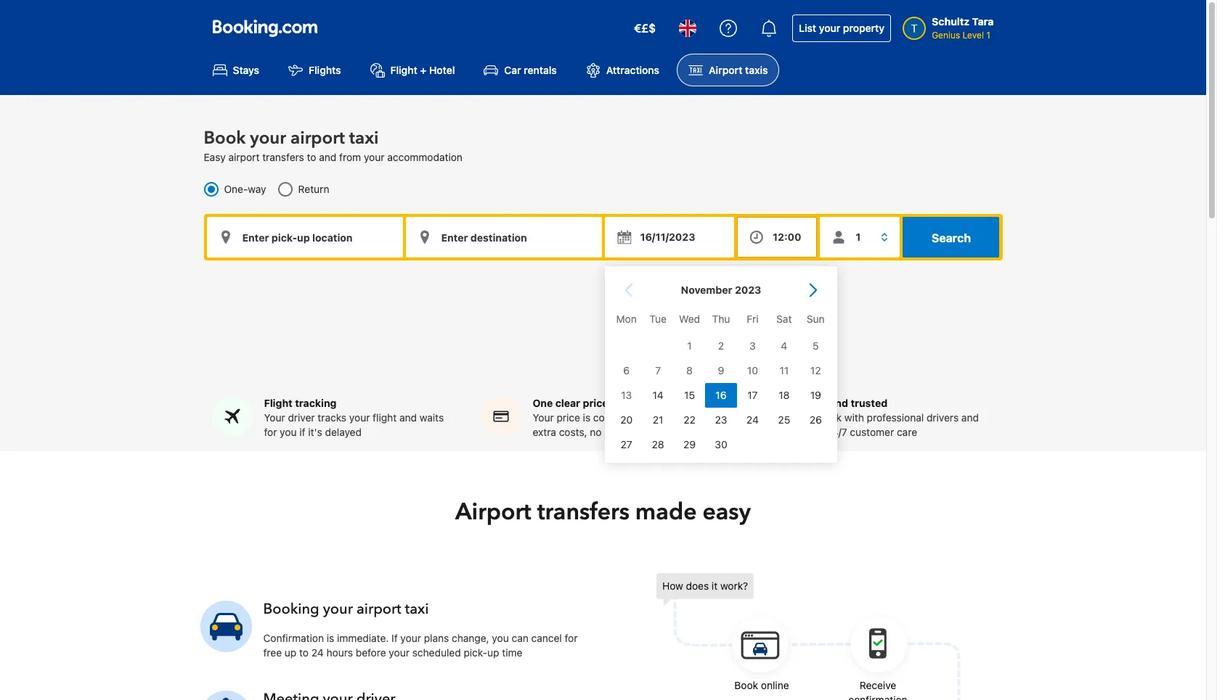 Task type: describe. For each thing, give the bounding box(es) containing it.
attractions link
[[574, 54, 671, 87]]

24 inside confirmation is immediate. if your plans change, you can cancel for free up to 24 hours before your scheduled pick-up time
[[311, 647, 324, 659]]

19 button
[[800, 383, 831, 408]]

tried and trusted we work with professional drivers and have 24/7 customer care
[[801, 397, 979, 439]]

18
[[778, 389, 789, 402]]

required
[[629, 426, 668, 439]]

taxi for book
[[349, 127, 379, 151]]

work?
[[720, 580, 748, 593]]

10
[[747, 364, 758, 377]]

airport for airport taxis
[[709, 64, 742, 76]]

driver
[[288, 412, 315, 424]]

thu
[[712, 313, 730, 325]]

made
[[635, 497, 697, 529]]

to inside book your airport taxi easy airport transfers to and from your accommodation
[[307, 151, 316, 164]]

pick-
[[464, 647, 487, 659]]

rentals
[[524, 64, 557, 76]]

accommodation
[[387, 151, 463, 164]]

8
[[686, 364, 692, 377]]

book for online
[[734, 680, 758, 692]]

before
[[356, 647, 386, 659]]

flight + hotel link
[[358, 54, 467, 87]]

confirmation
[[848, 694, 908, 701]]

cancel
[[531, 632, 562, 645]]

21
[[652, 414, 663, 426]]

1 vertical spatial airport
[[228, 151, 260, 164]]

professional
[[867, 412, 924, 424]]

your inside flight tracking your driver tracks your flight and waits for you if it's delayed
[[349, 412, 370, 424]]

Enter pick-up location text field
[[207, 217, 403, 258]]

how does it work?
[[662, 580, 748, 593]]

property
[[843, 22, 885, 34]]

12:00 button
[[737, 217, 817, 258]]

booking.com online hotel reservations image
[[212, 20, 317, 37]]

€£$
[[634, 22, 656, 35]]

25
[[778, 414, 790, 426]]

airport transfers made easy
[[455, 497, 751, 529]]

tara
[[972, 15, 994, 28]]

it
[[712, 580, 718, 593]]

can
[[512, 632, 529, 645]]

and inside book your airport taxi easy airport transfers to and from your accommodation
[[319, 151, 337, 164]]

15
[[684, 389, 695, 402]]

mon
[[616, 313, 636, 325]]

16/11/2023
[[640, 231, 695, 243]]

airport for airport transfers made easy
[[455, 497, 531, 529]]

flight for flight tracking your driver tracks your flight and waits for you if it's delayed
[[264, 397, 293, 410]]

fri
[[746, 313, 758, 325]]

20 button
[[610, 408, 642, 433]]

21 button
[[642, 408, 673, 433]]

14 button
[[642, 383, 673, 408]]

29 button
[[673, 433, 705, 457]]

+
[[420, 64, 427, 76]]

extra
[[533, 426, 556, 439]]

9
[[718, 364, 724, 377]]

Enter destination text field
[[406, 217, 602, 258]]

24/7
[[826, 426, 847, 439]]

24 inside 24 button
[[746, 414, 758, 426]]

you inside flight tracking your driver tracks your flight and waits for you if it's delayed
[[280, 426, 297, 439]]

14
[[652, 389, 663, 402]]

easy
[[703, 497, 751, 529]]

flights link
[[277, 54, 353, 87]]

22 button
[[673, 408, 705, 433]]

and right "drivers" at the bottom right
[[961, 412, 979, 424]]

receive
[[860, 680, 896, 692]]

one-
[[224, 183, 248, 196]]

search
[[932, 232, 971, 245]]

11
[[779, 364, 788, 377]]

30 button
[[705, 433, 737, 457]]

12
[[810, 364, 821, 377]]

30
[[714, 439, 727, 451]]

scheduled
[[412, 647, 461, 659]]

easy
[[204, 151, 226, 164]]

tracks
[[318, 412, 346, 424]]

list
[[799, 22, 816, 34]]

if
[[392, 632, 398, 645]]

airport taxis
[[709, 64, 768, 76]]

25 button
[[768, 408, 800, 433]]

tracking
[[295, 397, 337, 410]]

have
[[801, 426, 823, 439]]

your inside flight tracking your driver tracks your flight and waits for you if it's delayed
[[264, 412, 285, 424]]

schultz tara genius level 1
[[932, 15, 994, 41]]

sat
[[776, 313, 792, 325]]

care
[[897, 426, 917, 439]]

immediate.
[[337, 632, 389, 645]]

0 vertical spatial no
[[689, 412, 701, 424]]

november
[[681, 284, 732, 296]]

with
[[844, 412, 864, 424]]

16/11/2023 button
[[605, 217, 734, 258]]

cash
[[604, 426, 627, 439]]

24 button
[[737, 408, 768, 433]]

booking your airport taxi
[[263, 600, 429, 619]]

2
[[718, 340, 724, 352]]

your right list on the top right of page
[[819, 22, 840, 34]]

0 horizontal spatial no
[[590, 426, 602, 439]]



Task type: locate. For each thing, give the bounding box(es) containing it.
taxi
[[349, 127, 379, 151], [405, 600, 429, 619]]

is up hours
[[327, 632, 334, 645]]

for
[[264, 426, 277, 439], [565, 632, 578, 645]]

your down 'if'
[[389, 647, 410, 659]]

airport up from
[[290, 127, 345, 151]]

confirmation
[[263, 632, 324, 645]]

17
[[747, 389, 757, 402]]

26
[[809, 414, 822, 426]]

airport for booking
[[356, 600, 401, 619]]

0 vertical spatial airport
[[709, 64, 742, 76]]

2 horizontal spatial airport
[[356, 600, 401, 619]]

flight left +
[[390, 64, 417, 76]]

your
[[819, 22, 840, 34], [250, 127, 286, 151], [364, 151, 385, 164], [349, 412, 370, 424], [323, 600, 353, 619], [400, 632, 421, 645], [389, 647, 410, 659]]

1 horizontal spatial 1
[[986, 30, 991, 41]]

is inside one clear price your price is confirmed upfront – no extra costs, no cash required
[[583, 412, 591, 424]]

0 horizontal spatial up
[[285, 647, 297, 659]]

airport right easy
[[228, 151, 260, 164]]

for inside flight tracking your driver tracks your flight and waits for you if it's delayed
[[264, 426, 277, 439]]

return
[[298, 183, 329, 196]]

1 horizontal spatial airport
[[290, 127, 345, 151]]

and left from
[[319, 151, 337, 164]]

wed
[[679, 313, 700, 325]]

hotel
[[429, 64, 455, 76]]

1 horizontal spatial no
[[689, 412, 701, 424]]

your up immediate.
[[323, 600, 353, 619]]

1 horizontal spatial up
[[487, 647, 499, 659]]

19
[[810, 389, 821, 402]]

0 vertical spatial book
[[204, 127, 246, 151]]

for right the cancel
[[565, 632, 578, 645]]

change,
[[452, 632, 489, 645]]

flight inside flight tracking your driver tracks your flight and waits for you if it's delayed
[[264, 397, 293, 410]]

1 horizontal spatial is
[[583, 412, 591, 424]]

no left the 'cash'
[[590, 426, 602, 439]]

online
[[761, 680, 789, 692]]

1 vertical spatial to
[[299, 647, 309, 659]]

your up 'delayed'
[[349, 412, 370, 424]]

1 horizontal spatial 24
[[746, 414, 758, 426]]

transfers inside book your airport taxi easy airport transfers to and from your accommodation
[[262, 151, 304, 164]]

0 vertical spatial airport
[[290, 127, 345, 151]]

1 vertical spatial price
[[557, 412, 580, 424]]

your up way
[[250, 127, 286, 151]]

one-way
[[224, 183, 266, 196]]

book inside book your airport taxi easy airport transfers to and from your accommodation
[[204, 127, 246, 151]]

taxi inside book your airport taxi easy airport transfers to and from your accommodation
[[349, 127, 379, 151]]

up left time
[[487, 647, 499, 659]]

1 vertical spatial no
[[590, 426, 602, 439]]

1 vertical spatial 1
[[687, 340, 692, 352]]

airport taxis link
[[677, 54, 780, 87]]

price down "clear"
[[557, 412, 580, 424]]

for left if
[[264, 426, 277, 439]]

13
[[621, 389, 632, 402]]

24 down 17 button
[[746, 414, 758, 426]]

your right from
[[364, 151, 385, 164]]

airport for book
[[290, 127, 345, 151]]

4
[[781, 340, 787, 352]]

tue
[[649, 313, 666, 325]]

2 vertical spatial airport
[[356, 600, 401, 619]]

tried
[[801, 397, 827, 410]]

plans
[[424, 632, 449, 645]]

and right flight
[[399, 412, 417, 424]]

27 button
[[610, 433, 642, 457]]

book left 'online' in the bottom of the page
[[734, 680, 758, 692]]

work
[[819, 412, 842, 424]]

hours
[[326, 647, 353, 659]]

book online
[[734, 680, 789, 692]]

17 button
[[737, 383, 768, 408]]

24
[[746, 414, 758, 426], [311, 647, 324, 659]]

0 vertical spatial 1
[[986, 30, 991, 41]]

0 vertical spatial to
[[307, 151, 316, 164]]

0 horizontal spatial transfers
[[262, 151, 304, 164]]

waits
[[420, 412, 444, 424]]

how
[[662, 580, 683, 593]]

flight
[[373, 412, 397, 424]]

0 horizontal spatial taxi
[[349, 127, 379, 151]]

to up return
[[307, 151, 316, 164]]

for inside confirmation is immediate. if your plans change, you can cancel for free up to 24 hours before your scheduled pick-up time
[[565, 632, 578, 645]]

attractions
[[606, 64, 659, 76]]

no
[[689, 412, 701, 424], [590, 426, 602, 439]]

flight inside "link"
[[390, 64, 417, 76]]

1 vertical spatial for
[[565, 632, 578, 645]]

you left if
[[280, 426, 297, 439]]

0 vertical spatial flight
[[390, 64, 417, 76]]

24 left hours
[[311, 647, 324, 659]]

1 vertical spatial transfers
[[537, 497, 630, 529]]

you up time
[[492, 632, 509, 645]]

your inside one clear price your price is confirmed upfront – no extra costs, no cash required
[[533, 412, 554, 424]]

book up easy
[[204, 127, 246, 151]]

schultz
[[932, 15, 970, 28]]

it's
[[308, 426, 322, 439]]

1 horizontal spatial airport
[[709, 64, 742, 76]]

1 up from the left
[[285, 647, 297, 659]]

booking airport taxi image
[[656, 574, 962, 701], [200, 602, 252, 653], [200, 692, 252, 701]]

your right 'if'
[[400, 632, 421, 645]]

0 horizontal spatial airport
[[455, 497, 531, 529]]

is up costs,
[[583, 412, 591, 424]]

car rentals link
[[472, 54, 568, 87]]

1 horizontal spatial price
[[583, 397, 608, 410]]

22
[[683, 414, 695, 426]]

0 horizontal spatial flight
[[264, 397, 293, 410]]

1 horizontal spatial your
[[533, 412, 554, 424]]

3
[[749, 340, 755, 352]]

book for your
[[204, 127, 246, 151]]

1 horizontal spatial flight
[[390, 64, 417, 76]]

to inside confirmation is immediate. if your plans change, you can cancel for free up to 24 hours before your scheduled pick-up time
[[299, 647, 309, 659]]

1 vertical spatial book
[[734, 680, 758, 692]]

1 horizontal spatial taxi
[[405, 600, 429, 619]]

flight + hotel
[[390, 64, 455, 76]]

0 horizontal spatial is
[[327, 632, 334, 645]]

0 vertical spatial for
[[264, 426, 277, 439]]

confirmation is immediate. if your plans change, you can cancel for free up to 24 hours before your scheduled pick-up time
[[263, 632, 578, 659]]

no right –
[[689, 412, 701, 424]]

from
[[339, 151, 361, 164]]

0 horizontal spatial book
[[204, 127, 246, 151]]

0 horizontal spatial your
[[264, 412, 285, 424]]

12:00
[[773, 231, 801, 243]]

customer
[[850, 426, 894, 439]]

15 button
[[673, 383, 705, 408]]

sun
[[806, 313, 824, 325]]

flight up driver
[[264, 397, 293, 410]]

price up confirmed
[[583, 397, 608, 410]]

0 vertical spatial taxi
[[349, 127, 379, 151]]

confirmed
[[593, 412, 641, 424]]

1 inside schultz tara genius level 1
[[986, 30, 991, 41]]

18 button
[[768, 383, 800, 408]]

trusted
[[851, 397, 888, 410]]

1 vertical spatial 24
[[311, 647, 324, 659]]

taxi for booking
[[405, 600, 429, 619]]

1 up 8
[[687, 340, 692, 352]]

your left driver
[[264, 412, 285, 424]]

taxi up from
[[349, 127, 379, 151]]

to down the confirmation
[[299, 647, 309, 659]]

if
[[299, 426, 305, 439]]

is inside confirmation is immediate. if your plans change, you can cancel for free up to 24 hours before your scheduled pick-up time
[[327, 632, 334, 645]]

airport up 'if'
[[356, 600, 401, 619]]

23
[[715, 414, 727, 426]]

0 horizontal spatial for
[[264, 426, 277, 439]]

up down the confirmation
[[285, 647, 297, 659]]

0 horizontal spatial 24
[[311, 647, 324, 659]]

list your property link
[[792, 15, 891, 42]]

0 vertical spatial price
[[583, 397, 608, 410]]

taxis
[[745, 64, 768, 76]]

1 vertical spatial airport
[[455, 497, 531, 529]]

0 vertical spatial is
[[583, 412, 591, 424]]

search button
[[903, 217, 1000, 258]]

€£$ button
[[625, 11, 665, 46]]

–
[[681, 412, 687, 424]]

one
[[533, 397, 553, 410]]

does
[[686, 580, 709, 593]]

1 horizontal spatial for
[[565, 632, 578, 645]]

and up "work"
[[830, 397, 848, 410]]

transfers
[[262, 151, 304, 164], [537, 497, 630, 529]]

28 button
[[642, 433, 673, 457]]

flight for flight + hotel
[[390, 64, 417, 76]]

clear
[[555, 397, 580, 410]]

2023
[[735, 284, 761, 296]]

upfront
[[644, 412, 678, 424]]

and inside flight tracking your driver tracks your flight and waits for you if it's delayed
[[399, 412, 417, 424]]

receive confirmation
[[848, 680, 908, 701]]

27
[[620, 439, 632, 451]]

2 your from the left
[[533, 412, 554, 424]]

1 horizontal spatial transfers
[[537, 497, 630, 529]]

book your airport taxi easy airport transfers to and from your accommodation
[[204, 127, 463, 164]]

price
[[583, 397, 608, 410], [557, 412, 580, 424]]

1 vertical spatial flight
[[264, 397, 293, 410]]

1 vertical spatial you
[[492, 632, 509, 645]]

0 horizontal spatial price
[[557, 412, 580, 424]]

0 vertical spatial 24
[[746, 414, 758, 426]]

is
[[583, 412, 591, 424], [327, 632, 334, 645]]

level
[[963, 30, 984, 41]]

23 button
[[705, 408, 737, 433]]

1 horizontal spatial book
[[734, 680, 758, 692]]

you inside confirmation is immediate. if your plans change, you can cancel for free up to 24 hours before your scheduled pick-up time
[[492, 632, 509, 645]]

taxi up the plans
[[405, 600, 429, 619]]

2 up from the left
[[487, 647, 499, 659]]

your down one
[[533, 412, 554, 424]]

0 horizontal spatial airport
[[228, 151, 260, 164]]

0 vertical spatial you
[[280, 426, 297, 439]]

flights
[[309, 64, 341, 76]]

0 horizontal spatial you
[[280, 426, 297, 439]]

1 horizontal spatial you
[[492, 632, 509, 645]]

drivers
[[927, 412, 959, 424]]

1 vertical spatial is
[[327, 632, 334, 645]]

1 vertical spatial taxi
[[405, 600, 429, 619]]

1 down tara at the right of the page
[[986, 30, 991, 41]]

0 vertical spatial transfers
[[262, 151, 304, 164]]

0 horizontal spatial 1
[[687, 340, 692, 352]]

7
[[655, 364, 661, 377]]

airport
[[290, 127, 345, 151], [228, 151, 260, 164], [356, 600, 401, 619]]

delayed
[[325, 426, 362, 439]]

1 your from the left
[[264, 412, 285, 424]]

list your property
[[799, 22, 885, 34]]

flight tracking your driver tracks your flight and waits for you if it's delayed
[[264, 397, 444, 439]]



Task type: vqa. For each thing, say whether or not it's contained in the screenshot.
the rightmost For
yes



